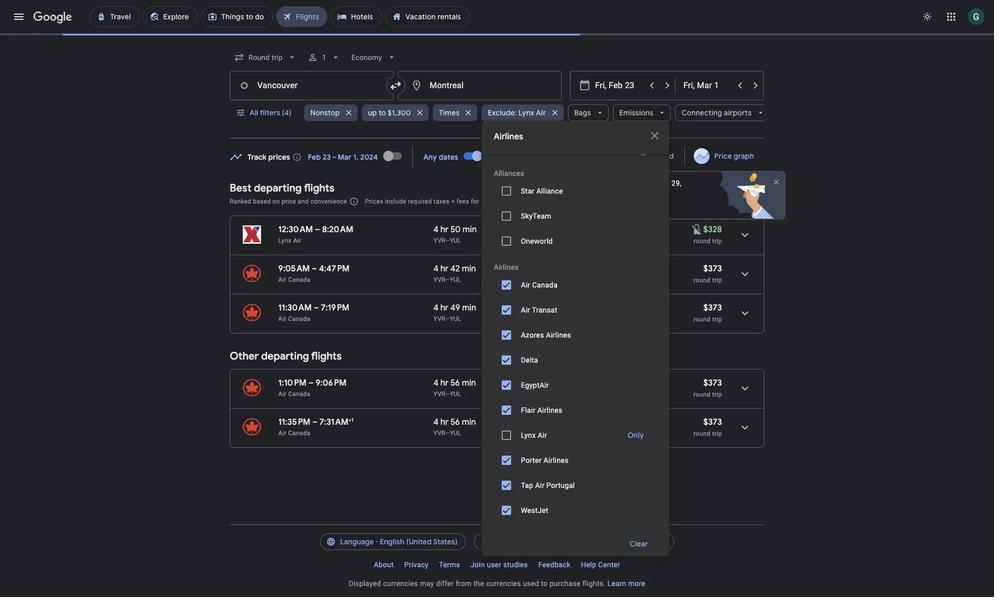 Task type: describe. For each thing, give the bounding box(es) containing it.
all filters (4)
[[250, 108, 292, 118]]

4 for 7:19 pm
[[434, 303, 439, 313]]

min for 8:20 am
[[463, 225, 477, 235]]

nonstop flight. element for 9:06 pm
[[502, 378, 534, 390]]

9:06 pm
[[316, 378, 347, 389]]

11:35 pm – 7:31 am + 1
[[278, 417, 354, 428]]

air right the tap
[[535, 481, 545, 490]]

find the best price region
[[230, 143, 796, 219]]

alliance
[[537, 187, 563, 195]]

airports
[[724, 108, 752, 118]]

flight details. leaves vancouver international airport at 12:30 am on friday, february 23 and arrives at montréal-pierre elliott trudeau international airport at 8:20 am on friday, february 23. image
[[733, 222, 758, 248]]

azores airlines
[[521, 331, 571, 339]]

1 round from the top
[[694, 238, 711, 245]]

exclude: lynx air
[[488, 108, 546, 118]]

11:35 pm
[[278, 417, 310, 428]]

up to $1,300
[[368, 108, 411, 118]]

4 hr 50 min yvr – yul
[[434, 225, 477, 244]]

swap origin and destination. image
[[390, 79, 402, 92]]

all filters (4) button
[[230, 100, 300, 125]]

4 hr 49 min yvr – yul
[[434, 303, 476, 323]]

373 US dollars text field
[[704, 264, 722, 274]]

portugal
[[547, 481, 575, 490]]

prices
[[268, 152, 290, 162]]

5 4 from the top
[[434, 417, 439, 428]]

1 currencies from the left
[[383, 580, 418, 588]]

join user studies link
[[465, 557, 533, 573]]

star
[[521, 187, 535, 195]]

close dialog image
[[648, 130, 661, 142]]

4 $373 from the top
[[704, 417, 722, 428]]

1,
[[353, 152, 359, 162]]

Departure time: 12:30 AM. text field
[[278, 225, 313, 235]]

0 vertical spatial 2024
[[360, 152, 378, 162]]

the
[[474, 580, 484, 588]]

connecting airports button
[[675, 100, 770, 125]]

leaves vancouver international airport at 12:30 am on friday, february 23 and arrives at montréal-pierre elliott trudeau international airport at 8:20 am on friday, february 23. element
[[278, 225, 353, 235]]

passenger assistance button
[[629, 198, 693, 205]]

other departing flights
[[230, 350, 342, 363]]

air inside 12:30 am – 8:20 am lynx air
[[293, 237, 301, 244]]

yvr for 8:20 am
[[434, 237, 446, 244]]

air inside 11:30 am – 7:19 pm air canada
[[278, 315, 287, 323]]

from
[[456, 580, 472, 588]]

change appearance image
[[915, 4, 940, 29]]

2 currencies from the left
[[486, 580, 521, 588]]

main menu image
[[13, 10, 25, 23]]

required
[[408, 198, 432, 205]]

373 US dollars text field
[[704, 417, 722, 428]]

yul for 9:06 pm
[[450, 391, 461, 398]]

passenger
[[629, 198, 659, 205]]

states)
[[433, 537, 458, 547]]

this price for this flight doesn't include overhead bin access. if you need a carry-on bag, use the bags filter to update prices. image
[[691, 223, 703, 236]]

– inside 11:30 am – 7:19 pm air canada
[[314, 303, 319, 313]]

Arrival time: 7:31 AM on  Saturday, February 24. text field
[[320, 417, 354, 428]]

purchase
[[550, 580, 581, 588]]

8:20 am
[[322, 225, 353, 235]]

help center link
[[576, 557, 626, 573]]

Arrival time: 4:47 PM. text field
[[319, 264, 350, 274]]

convenience
[[310, 198, 347, 205]]

track prices
[[248, 152, 290, 162]]

for
[[471, 198, 479, 205]]

prices include required taxes + fees for 1 adult.
[[365, 198, 503, 205]]

sort by:
[[721, 196, 748, 206]]

about link
[[369, 557, 399, 573]]

$328
[[703, 225, 722, 235]]

price
[[714, 151, 732, 161]]

2024 inside feb 23 – 29, 2024
[[619, 190, 636, 198]]

canada inside search field
[[532, 281, 558, 289]]

Arrival time: 8:20 AM. text field
[[322, 225, 353, 235]]

exclude:
[[488, 108, 517, 118]]

up
[[368, 108, 377, 118]]

1 trip from the top
[[712, 238, 722, 245]]

leaves vancouver international airport at 9:05 am on friday, february 23 and arrives at montréal-pierre elliott trudeau international airport at 4:47 pm on friday, february 23. element
[[278, 264, 350, 274]]

4 hr 56 min yvr – yul for 7:31 am
[[434, 417, 476, 437]]

best
[[230, 182, 252, 195]]

lynx inside popup button
[[519, 108, 534, 118]]

center
[[598, 561, 620, 569]]

– inside 12:30 am – 8:20 am lynx air
[[315, 225, 320, 235]]

total duration 4 hr 56 min. element for 7:31 am
[[434, 417, 502, 429]]

min for 9:06 pm
[[462, 378, 476, 389]]

trip for 4 hr 49 min
[[712, 316, 722, 323]]

fees
[[457, 198, 469, 205]]

up to $1,300 button
[[362, 100, 429, 125]]

price
[[282, 198, 296, 205]]

clear
[[630, 539, 648, 549]]

flight details. leaves vancouver international airport at 11:30 am on friday, february 23 and arrives at montréal-pierre elliott trudeau international airport at 7:19 pm on friday, february 23. image
[[733, 301, 758, 326]]

5 nonstop flight. element from the top
[[502, 417, 534, 429]]

round for 4 hr 56 min
[[694, 391, 711, 398]]

– inside 9:05 am – 4:47 pm air canada
[[312, 264, 317, 274]]

5 round from the top
[[694, 430, 711, 438]]

taxes
[[434, 198, 450, 205]]

airlines for porter airlines
[[544, 456, 569, 465]]

yvr for 9:06 pm
[[434, 391, 446, 398]]

differ
[[436, 580, 454, 588]]

Arrival time: 9:06 PM. text field
[[316, 378, 347, 389]]

feb for 23 – 29,
[[641, 179, 653, 187]]

only button
[[615, 423, 657, 448]]

dates
[[439, 152, 458, 162]]

4 hr 56 min yvr – yul for 9:06 pm
[[434, 378, 476, 398]]

departing for best
[[254, 182, 302, 195]]

4 for 9:06 pm
[[434, 378, 439, 389]]

feedback
[[538, 561, 571, 569]]

Departure text field
[[595, 72, 643, 100]]

$1,300
[[388, 108, 411, 118]]

any
[[423, 152, 437, 162]]

terms link
[[434, 557, 465, 573]]

nonstop for 8:20 am
[[502, 225, 534, 235]]

displayed currencies may differ from the currencies used to purchase flights. learn more
[[349, 580, 646, 588]]

more
[[628, 580, 646, 588]]

star alliance
[[521, 187, 563, 195]]

none search field containing airlines
[[230, 45, 770, 557]]

alliances
[[494, 169, 524, 178]]

7:31 am
[[320, 417, 349, 428]]

air inside 1:10 pm – 9:06 pm air canada
[[278, 391, 287, 398]]

2 vertical spatial lynx
[[521, 431, 536, 440]]

canada down '11:35 pm' text field
[[288, 430, 310, 437]]

include
[[385, 198, 406, 205]]

air transat
[[521, 306, 557, 314]]

– inside 4 hr 49 min yvr – yul
[[446, 315, 450, 323]]

round for 4 hr 42 min
[[694, 277, 711, 284]]

373 us dollars text field for 4 hr 49 min
[[704, 303, 722, 313]]

air up air transat
[[521, 281, 530, 289]]

canada for 4:47 pm
[[288, 276, 310, 284]]

leaves vancouver international airport at 1:10 pm on friday, february 23 and arrives at montréal-pierre elliott trudeau international airport at 9:06 pm on friday, february 23. element
[[278, 378, 347, 389]]

12:30 am
[[278, 225, 313, 235]]

price graph button
[[687, 147, 762, 166]]

total duration 4 hr 49 min. element
[[434, 303, 502, 315]]

charges
[[531, 198, 554, 205]]

2 and from the left
[[556, 198, 567, 205]]

usd
[[651, 537, 666, 547]]

nonstop inside popup button
[[310, 108, 340, 118]]

nonstop for 7:19 pm
[[502, 303, 534, 313]]

ranked
[[230, 198, 251, 205]]

trip for 4 hr 56 min
[[712, 391, 722, 398]]

airlines
[[530, 145, 557, 156]]

help center
[[581, 561, 620, 569]]

clear button
[[617, 532, 661, 557]]

$373 round trip for 4 hr 42 min
[[694, 264, 722, 284]]

passenger assistance
[[629, 198, 693, 205]]

1:10 pm – 9:06 pm air canada
[[278, 378, 347, 398]]

other
[[230, 350, 259, 363]]

yvr for 4:47 pm
[[434, 276, 446, 284]]

close image
[[772, 178, 781, 186]]

sort
[[721, 196, 736, 206]]

to inside popup button
[[379, 108, 386, 118]]

air down flair airlines
[[538, 431, 547, 440]]

1 horizontal spatial +
[[451, 198, 455, 205]]

egyptair
[[521, 381, 549, 390]]

– inside "4 hr 42 min yvr – yul"
[[446, 276, 450, 284]]

5 yul from the top
[[450, 430, 461, 437]]



Task type: vqa. For each thing, say whether or not it's contained in the screenshot.
259 274 KG CO 2
no



Task type: locate. For each thing, give the bounding box(es) containing it.
23 – 29,
[[655, 179, 682, 187]]

$373 for 4 hr 42 min
[[704, 264, 722, 274]]

None text field
[[230, 71, 394, 100]]

air canada
[[521, 281, 558, 289], [278, 430, 310, 437]]

1 373 us dollars text field from the top
[[704, 303, 722, 313]]

2 nonstop flight. element from the top
[[502, 264, 534, 276]]

air down 11:30 am text field
[[278, 315, 287, 323]]

air inside 9:05 am – 4:47 pm air canada
[[278, 276, 287, 284]]

3 hr from the top
[[441, 303, 449, 313]]

49
[[451, 303, 460, 313]]

nonstop flight. element up oneworld
[[502, 225, 534, 237]]

1 vertical spatial lynx
[[278, 237, 291, 244]]

yvr inside the 4 hr 50 min yvr – yul
[[434, 237, 446, 244]]

1 vertical spatial departing
[[261, 350, 309, 363]]

4 hr from the top
[[441, 378, 449, 389]]

1 vertical spatial feb
[[641, 179, 653, 187]]

3 $373 from the top
[[704, 378, 722, 389]]

hr for 7:19 pm
[[441, 303, 449, 313]]

hr inside "4 hr 42 min yvr – yul"
[[441, 264, 449, 274]]

4 for 4:47 pm
[[434, 264, 439, 274]]

canada down the departure time: 9:05 am. text box
[[288, 276, 310, 284]]

2 yul from the top
[[450, 276, 461, 284]]

(united
[[406, 537, 432, 547]]

air left transat
[[521, 306, 530, 314]]

prices
[[365, 198, 383, 205]]

learn more about ranking image
[[349, 197, 359, 206]]

1 horizontal spatial 1
[[351, 417, 354, 424]]

airlines right flair
[[537, 406, 563, 415]]

canada down 1:10 pm
[[288, 391, 310, 398]]

0 vertical spatial air canada
[[521, 281, 558, 289]]

and down the alliance
[[556, 198, 567, 205]]

porter
[[521, 456, 542, 465]]

and
[[298, 198, 309, 205], [556, 198, 567, 205]]

$373 round trip for 4 hr 49 min
[[694, 303, 722, 323]]

0 horizontal spatial air canada
[[278, 430, 310, 437]]

+
[[451, 198, 455, 205], [349, 417, 351, 424]]

4 inside 4 hr 49 min yvr – yul
[[434, 303, 439, 313]]

all
[[250, 108, 258, 118]]

56 for 7:31 am
[[451, 417, 460, 428]]

to
[[379, 108, 386, 118], [541, 580, 548, 588]]

1 vertical spatial 4 hr 56 min yvr – yul
[[434, 417, 476, 437]]

nonstop flight. element for 7:19 pm
[[502, 303, 534, 315]]

displayed
[[349, 580, 381, 588]]

2 horizontal spatial 1
[[481, 198, 485, 205]]

4 hr 42 min yvr – yul
[[434, 264, 476, 284]]

$373 round trip down round trip
[[694, 264, 722, 284]]

4 nonstop flight. element from the top
[[502, 378, 534, 390]]

2 yvr from the top
[[434, 276, 446, 284]]

filters
[[260, 108, 280, 118]]

0 vertical spatial total duration 4 hr 56 min. element
[[434, 378, 502, 390]]

flights
[[304, 182, 335, 195], [311, 350, 342, 363]]

– inside 1:10 pm – 9:06 pm air canada
[[309, 378, 314, 389]]

air canada up air transat
[[521, 281, 558, 289]]

total duration 4 hr 50 min. element
[[434, 225, 502, 237]]

canada inside 11:30 am – 7:19 pm air canada
[[288, 315, 310, 323]]

privacy
[[404, 561, 429, 569]]

exclude: lynx air button
[[482, 100, 564, 125]]

$373 for 4 hr 49 min
[[704, 303, 722, 313]]

select
[[494, 145, 518, 156]]

Departure time: 1:10 PM. text field
[[278, 378, 307, 389]]

min inside "4 hr 42 min yvr – yul"
[[462, 264, 476, 274]]

None text field
[[398, 71, 562, 100]]

canada for 9:06 pm
[[288, 391, 310, 398]]

round trip
[[694, 238, 722, 245]]

and right price
[[298, 198, 309, 205]]

trip down $328
[[712, 238, 722, 245]]

nonstop up oneworld
[[502, 225, 534, 235]]

privacy link
[[399, 557, 434, 573]]

delta
[[521, 356, 538, 365]]

2 $373 from the top
[[704, 303, 722, 313]]

2 trip from the top
[[712, 277, 722, 284]]

leaves vancouver international airport at 11:30 am on friday, february 23 and arrives at montréal-pierre elliott trudeau international airport at 7:19 pm on friday, february 23. element
[[278, 303, 350, 313]]

times button
[[433, 100, 477, 125]]

3 trip from the top
[[712, 316, 722, 323]]

help
[[581, 561, 596, 569]]

1 and from the left
[[298, 198, 309, 205]]

$373 for 4 hr 56 min
[[704, 378, 722, 389]]

min for 7:19 pm
[[462, 303, 476, 313]]

$373 round trip left flight details. leaves vancouver international airport at 11:35 pm on friday, february 23 and arrives at montréal-pierre elliott trudeau international airport at 7:31 am on saturday, february 24. "icon"
[[694, 417, 722, 438]]

flair airlines
[[521, 406, 563, 415]]

2 round from the top
[[694, 277, 711, 284]]

nonstop flight. element
[[502, 225, 534, 237], [502, 264, 534, 276], [502, 303, 534, 315], [502, 378, 534, 390], [502, 417, 534, 429]]

1 inside 11:35 pm – 7:31 am + 1
[[351, 417, 354, 424]]

to right used
[[541, 580, 548, 588]]

airlines right the "42"
[[494, 263, 519, 272]]

$373 left flight details. leaves vancouver international airport at 11:30 am on friday, february 23 and arrives at montréal-pierre elliott trudeau international airport at 7:19 pm on friday, february 23. image
[[704, 303, 722, 313]]

departing
[[254, 182, 302, 195], [261, 350, 309, 363]]

flights for best departing flights
[[304, 182, 335, 195]]

connecting airports
[[682, 108, 752, 118]]

(4)
[[282, 108, 292, 118]]

based
[[253, 198, 271, 205]]

Return text field
[[684, 72, 732, 100]]

4 for 8:20 am
[[434, 225, 439, 235]]

trip down 373 us dollars text box
[[712, 277, 722, 284]]

lynx air
[[521, 431, 547, 440]]

date grid button
[[615, 147, 682, 166]]

currencies down "join user studies" link
[[486, 580, 521, 588]]

1 vertical spatial 1
[[481, 198, 485, 205]]

nonstop
[[310, 108, 340, 118], [502, 225, 534, 235], [502, 264, 534, 274], [502, 303, 534, 313], [502, 378, 534, 389], [502, 417, 534, 428]]

lynx
[[519, 108, 534, 118], [278, 237, 291, 244], [521, 431, 536, 440]]

1 nonstop flight. element from the top
[[502, 225, 534, 237]]

3 4 from the top
[[434, 303, 439, 313]]

main content containing best departing flights
[[230, 143, 796, 456]]

1 vertical spatial 2024
[[619, 190, 636, 198]]

2 56 from the top
[[451, 417, 460, 428]]

1 56 from the top
[[451, 378, 460, 389]]

11:30 am – 7:19 pm air canada
[[278, 303, 350, 323]]

skyteam
[[521, 212, 552, 220]]

times
[[439, 108, 460, 118]]

1 vertical spatial 56
[[451, 417, 460, 428]]

select all airlines
[[494, 145, 557, 156]]

learn more about tracked prices image
[[292, 152, 302, 162]]

flight details. leaves vancouver international airport at 1:10 pm on friday, february 23 and arrives at montréal-pierre elliott trudeau international airport at 9:06 pm on friday, february 23. image
[[733, 376, 758, 401]]

0 vertical spatial 373 us dollars text field
[[704, 303, 722, 313]]

$373 round trip left flight details. leaves vancouver international airport at 11:30 am on friday, february 23 and arrives at montréal-pierre elliott trudeau international airport at 7:19 pm on friday, february 23. image
[[694, 303, 722, 323]]

373 us dollars text field left flight details. leaves vancouver international airport at 11:30 am on friday, february 23 and arrives at montréal-pierre elliott trudeau international airport at 7:19 pm on friday, february 23. image
[[704, 303, 722, 313]]

tap
[[521, 481, 533, 490]]

$373 down round trip
[[704, 264, 722, 274]]

3 nonstop flight. element from the top
[[502, 303, 534, 315]]

min inside the 4 hr 50 min yvr – yul
[[463, 225, 477, 235]]

join
[[471, 561, 485, 569]]

air inside popup button
[[536, 108, 546, 118]]

feb right learn more about tracked prices icon on the top left
[[308, 152, 321, 162]]

0 horizontal spatial +
[[349, 417, 351, 424]]

0 vertical spatial to
[[379, 108, 386, 118]]

nonstop flight. element down delta
[[502, 378, 534, 390]]

1 vertical spatial to
[[541, 580, 548, 588]]

1 horizontal spatial 2024
[[619, 190, 636, 198]]

air down the departure time: 9:05 am. text box
[[278, 276, 287, 284]]

emissions button
[[613, 100, 671, 125]]

hr inside the 4 hr 50 min yvr – yul
[[441, 225, 449, 235]]

studies
[[503, 561, 528, 569]]

4 round from the top
[[694, 391, 711, 398]]

canada up transat
[[532, 281, 558, 289]]

5 hr from the top
[[441, 417, 449, 428]]

yvr inside 4 hr 49 min yvr – yul
[[434, 315, 446, 323]]

1 vertical spatial flights
[[311, 350, 342, 363]]

1 4 hr 56 min yvr – yul from the top
[[434, 378, 476, 398]]

4:47 pm
[[319, 264, 350, 274]]

nonstop down flair
[[502, 417, 534, 428]]

yul inside 4 hr 49 min yvr – yul
[[450, 315, 461, 323]]

$373 round trip for 4 hr 56 min
[[694, 378, 722, 398]]

nonstop for 4:47 pm
[[502, 264, 534, 274]]

5 trip from the top
[[712, 430, 722, 438]]

nonstop for 9:06 pm
[[502, 378, 534, 389]]

feb up passenger
[[641, 179, 653, 187]]

0 horizontal spatial to
[[379, 108, 386, 118]]

flight details. leaves vancouver international airport at 9:05 am on friday, february 23 and arrives at montréal-pierre elliott trudeau international airport at 4:47 pm on friday, february 23. image
[[733, 262, 758, 287]]

1 inside popup button
[[322, 53, 327, 62]]

nonstop down delta
[[502, 378, 534, 389]]

nonstop up azores
[[502, 303, 534, 313]]

1 total duration 4 hr 56 min. element from the top
[[434, 378, 502, 390]]

air canada inside main content
[[278, 430, 310, 437]]

– inside the 4 hr 50 min yvr – yul
[[446, 237, 450, 244]]

airlines right porter
[[544, 456, 569, 465]]

$373 left flight details. leaves vancouver international airport at 1:10 pm on friday, february 23 and arrives at montréal-pierre elliott trudeau international airport at 9:06 pm on friday, february 23. image
[[704, 378, 722, 389]]

2 vertical spatial 1
[[351, 417, 354, 424]]

feb for 23 – mar
[[308, 152, 321, 162]]

terms
[[439, 561, 460, 569]]

yul for 4:47 pm
[[450, 276, 461, 284]]

canada inside 1:10 pm – 9:06 pm air canada
[[288, 391, 310, 398]]

flair
[[521, 406, 536, 415]]

canada for 7:19 pm
[[288, 315, 310, 323]]

feb
[[308, 152, 321, 162], [641, 179, 653, 187]]

airlines for flair airlines
[[537, 406, 563, 415]]

total duration 4 hr 42 min. element
[[434, 264, 502, 276]]

3 yvr from the top
[[434, 315, 446, 323]]

373 us dollars text field for 4 hr 56 min
[[704, 378, 722, 389]]

0 horizontal spatial 2024
[[360, 152, 378, 162]]

$373 round trip
[[694, 264, 722, 284], [694, 303, 722, 323], [694, 378, 722, 398], [694, 417, 722, 438]]

trip for 4 hr 42 min
[[712, 277, 722, 284]]

0 vertical spatial departing
[[254, 182, 302, 195]]

canada
[[288, 276, 310, 284], [532, 281, 558, 289], [288, 315, 310, 323], [288, 391, 310, 398], [288, 430, 310, 437]]

0 vertical spatial 56
[[451, 378, 460, 389]]

1 horizontal spatial air canada
[[521, 281, 558, 289]]

56 for 9:06 pm
[[451, 378, 460, 389]]

hr
[[441, 225, 449, 235], [441, 264, 449, 274], [441, 303, 449, 313], [441, 378, 449, 389], [441, 417, 449, 428]]

0 vertical spatial +
[[451, 198, 455, 205]]

hr for 9:06 pm
[[441, 378, 449, 389]]

yul inside the 4 hr 50 min yvr – yul
[[450, 237, 461, 244]]

1 $373 round trip from the top
[[694, 264, 722, 284]]

yul
[[450, 237, 461, 244], [450, 276, 461, 284], [450, 315, 461, 323], [450, 391, 461, 398], [450, 430, 461, 437]]

+ inside 11:35 pm – 7:31 am + 1
[[349, 417, 351, 424]]

lynx right exclude: at the top of page
[[519, 108, 534, 118]]

5 yvr from the top
[[434, 430, 446, 437]]

english (united states)
[[380, 537, 458, 547]]

$373 left flight details. leaves vancouver international airport at 11:35 pm on friday, february 23 and arrives at montréal-pierre elliott trudeau international airport at 7:31 am on saturday, february 24. "icon"
[[704, 417, 722, 428]]

1 vertical spatial air canada
[[278, 430, 310, 437]]

3 $373 round trip from the top
[[694, 378, 722, 398]]

total duration 4 hr 56 min. element
[[434, 378, 502, 390], [434, 417, 502, 429]]

4 4 from the top
[[434, 378, 439, 389]]

– inside 11:35 pm – 7:31 am + 1
[[312, 417, 318, 428]]

air down departure time: 12:30 am. text box
[[293, 237, 301, 244]]

trip down $373 text field on the bottom of page
[[712, 430, 722, 438]]

air down 1:10 pm
[[278, 391, 287, 398]]

0 vertical spatial 4 hr 56 min yvr – yul
[[434, 378, 476, 398]]

1 4 from the top
[[434, 225, 439, 235]]

currencies
[[383, 580, 418, 588], [486, 580, 521, 588]]

canada inside 9:05 am – 4:47 pm air canada
[[288, 276, 310, 284]]

language
[[340, 537, 374, 547]]

1 vertical spatial total duration 4 hr 56 min. element
[[434, 417, 502, 429]]

1 vertical spatial +
[[349, 417, 351, 424]]

Departure time: 11:30 AM. text field
[[278, 303, 312, 313]]

lynx inside 12:30 am – 8:20 am lynx air
[[278, 237, 291, 244]]

yul for 7:19 pm
[[450, 315, 461, 323]]

None field
[[230, 48, 301, 67], [347, 48, 401, 67], [230, 48, 301, 67], [347, 48, 401, 67]]

0 vertical spatial flights
[[304, 182, 335, 195]]

373 US dollars text field
[[704, 303, 722, 313], [704, 378, 722, 389]]

nonstop right (4)
[[310, 108, 340, 118]]

4 yul from the top
[[450, 391, 461, 398]]

4 yvr from the top
[[434, 391, 446, 398]]

air up airlines at the right of the page
[[536, 108, 546, 118]]

user
[[487, 561, 502, 569]]

flights.
[[583, 580, 606, 588]]

feb 23 – mar 1, 2024
[[308, 152, 378, 162]]

currencies down 'privacy' link
[[383, 580, 418, 588]]

2 total duration 4 hr 56 min. element from the top
[[434, 417, 502, 429]]

transat
[[532, 306, 557, 314]]

2 4 from the top
[[434, 264, 439, 274]]

2 hr from the top
[[441, 264, 449, 274]]

flights up the 9:06 pm at left
[[311, 350, 342, 363]]

porter airlines
[[521, 456, 569, 465]]

3 round from the top
[[694, 316, 711, 323]]

nonstop down oneworld
[[502, 264, 534, 274]]

trip up $373 text field on the bottom of page
[[712, 391, 722, 398]]

grid
[[660, 151, 674, 161]]

oneworld
[[521, 237, 553, 245]]

373 us dollars text field left flight details. leaves vancouver international airport at 1:10 pm on friday, february 23 and arrives at montréal-pierre elliott trudeau international airport at 9:06 pm on friday, february 23. image
[[704, 378, 722, 389]]

9:05 am
[[278, 264, 310, 274]]

4 inside "4 hr 42 min yvr – yul"
[[434, 264, 439, 274]]

hr for 4:47 pm
[[441, 264, 449, 274]]

round up $373 text field on the bottom of page
[[694, 391, 711, 398]]

lynx down 12:30 am
[[278, 237, 291, 244]]

Arrival time: 7:19 PM. text field
[[321, 303, 350, 313]]

1 horizontal spatial feb
[[641, 179, 653, 187]]

0 horizontal spatial 1
[[322, 53, 327, 62]]

currency
[[613, 537, 645, 547]]

Departure time: 11:35 PM. text field
[[278, 417, 310, 428]]

round down $373 text field on the bottom of page
[[694, 430, 711, 438]]

canada down 11:30 am
[[288, 315, 310, 323]]

round
[[694, 238, 711, 245], [694, 277, 711, 284], [694, 316, 711, 323], [694, 391, 711, 398], [694, 430, 711, 438]]

any dates
[[423, 152, 458, 162]]

yvr inside "4 hr 42 min yvr – yul"
[[434, 276, 446, 284]]

1 button
[[304, 45, 345, 70]]

$373 round trip up $373 text field on the bottom of page
[[694, 378, 722, 398]]

nonstop flight. element for 4:47 pm
[[502, 264, 534, 276]]

nonstop flight. element down oneworld
[[502, 264, 534, 276]]

only
[[628, 431, 644, 440]]

0 horizontal spatial currencies
[[383, 580, 418, 588]]

flights for other departing flights
[[311, 350, 342, 363]]

1 yul from the top
[[450, 237, 461, 244]]

on
[[273, 198, 280, 205]]

trip
[[712, 238, 722, 245], [712, 277, 722, 284], [712, 316, 722, 323], [712, 391, 722, 398], [712, 430, 722, 438]]

328 US dollars text field
[[703, 225, 722, 235]]

23 – mar
[[323, 152, 352, 162]]

nonstop flight. element down flair
[[502, 417, 534, 429]]

1 yvr from the top
[[434, 237, 446, 244]]

main content
[[230, 143, 796, 456]]

may
[[420, 580, 434, 588]]

airlines right azores
[[546, 331, 571, 339]]

best departing flights
[[230, 182, 335, 195]]

yul for 8:20 am
[[450, 237, 461, 244]]

0 horizontal spatial and
[[298, 198, 309, 205]]

loading results progress bar
[[0, 33, 994, 36]]

air canada down '11:35 pm' text field
[[278, 430, 310, 437]]

4 $373 round trip from the top
[[694, 417, 722, 438]]

yul inside "4 hr 42 min yvr – yul"
[[450, 276, 461, 284]]

1 horizontal spatial to
[[541, 580, 548, 588]]

min for 4:47 pm
[[462, 264, 476, 274]]

connecting
[[682, 108, 722, 118]]

1 horizontal spatial currencies
[[486, 580, 521, 588]]

bags
[[574, 108, 591, 118]]

price graph
[[714, 151, 754, 161]]

0 vertical spatial 1
[[322, 53, 327, 62]]

departing up '1:10 pm' text field
[[261, 350, 309, 363]]

2 $373 round trip from the top
[[694, 303, 722, 323]]

0 vertical spatial feb
[[308, 152, 321, 162]]

total duration 4 hr 56 min. element for 9:06 pm
[[434, 378, 502, 390]]

optional
[[505, 198, 529, 205]]

0 vertical spatial lynx
[[519, 108, 534, 118]]

round for 4 hr 49 min
[[694, 316, 711, 323]]

trip left flight details. leaves vancouver international airport at 11:30 am on friday, february 23 and arrives at montréal-pierre elliott trudeau international airport at 7:19 pm on friday, february 23. image
[[712, 316, 722, 323]]

0 horizontal spatial feb
[[308, 152, 321, 162]]

airlines for azores airlines
[[546, 331, 571, 339]]

min
[[463, 225, 477, 235], [462, 264, 476, 274], [462, 303, 476, 313], [462, 378, 476, 389], [462, 417, 476, 428]]

lynx down flair
[[521, 431, 536, 440]]

leaves vancouver international airport at 11:35 pm on friday, february 23 and arrives at montréal-pierre elliott trudeau international airport at 7:31 am on saturday, february 24. element
[[278, 417, 354, 428]]

round left flight details. leaves vancouver international airport at 11:30 am on friday, february 23 and arrives at montréal-pierre elliott trudeau international airport at 7:19 pm on friday, february 23. image
[[694, 316, 711, 323]]

round down this price for this flight doesn't include overhead bin access. if you need a carry-on bag, use the bags filter to update prices. image
[[694, 238, 711, 245]]

flight details. leaves vancouver international airport at 11:35 pm on friday, february 23 and arrives at montréal-pierre elliott trudeau international airport at 7:31 am on saturday, february 24. image
[[733, 415, 758, 440]]

min inside 4 hr 49 min yvr – yul
[[462, 303, 476, 313]]

to right up
[[379, 108, 386, 118]]

4 trip from the top
[[712, 391, 722, 398]]

departing up on at the left of page
[[254, 182, 302, 195]]

hr for 8:20 am
[[441, 225, 449, 235]]

12:30 am – 8:20 am lynx air
[[278, 225, 353, 244]]

1 $373 from the top
[[704, 264, 722, 274]]

hr inside 4 hr 49 min yvr – yul
[[441, 303, 449, 313]]

airlines up select
[[494, 132, 523, 142]]

3 yul from the top
[[450, 315, 461, 323]]

round down 373 us dollars text box
[[694, 277, 711, 284]]

flights up convenience
[[304, 182, 335, 195]]

bags button
[[568, 100, 609, 125]]

learn
[[608, 580, 626, 588]]

feb inside feb 23 – 29, 2024
[[641, 179, 653, 187]]

1 vertical spatial 373 us dollars text field
[[704, 378, 722, 389]]

learn more link
[[608, 580, 646, 588]]

yvr for 7:19 pm
[[434, 315, 446, 323]]

departing for other
[[261, 350, 309, 363]]

nonstop flight. element up azores
[[502, 303, 534, 315]]

air down '11:35 pm' text field
[[278, 430, 287, 437]]

2 373 us dollars text field from the top
[[704, 378, 722, 389]]

by:
[[737, 196, 748, 206]]

1 horizontal spatial and
[[556, 198, 567, 205]]

50
[[451, 225, 461, 235]]

1 hr from the top
[[441, 225, 449, 235]]

nonstop flight. element for 8:20 am
[[502, 225, 534, 237]]

Departure time: 9:05 AM. text field
[[278, 264, 310, 274]]

None search field
[[230, 45, 770, 557]]

2 4 hr 56 min yvr – yul from the top
[[434, 417, 476, 437]]

4 inside the 4 hr 50 min yvr – yul
[[434, 225, 439, 235]]



